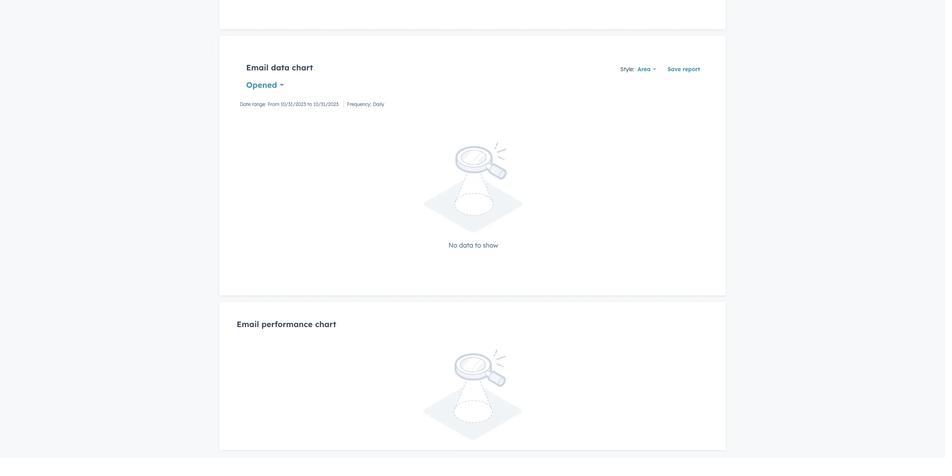 Task type: vqa. For each thing, say whether or not it's contained in the screenshot.
chart
yes



Task type: describe. For each thing, give the bounding box(es) containing it.
daily
[[373, 101, 384, 107]]

0 vertical spatial data
[[271, 63, 290, 72]]

1 vertical spatial no
[[448, 449, 457, 457]]

1 vertical spatial data
[[459, 241, 473, 249]]

email performance chart
[[237, 319, 336, 329]]

from
[[268, 101, 279, 107]]

chart for email data chart
[[292, 63, 313, 72]]

frequency:
[[347, 101, 371, 107]]

save report
[[668, 66, 700, 73]]

report
[[683, 66, 700, 73]]

email for email performance chart
[[237, 319, 259, 329]]

opened
[[246, 80, 277, 90]]

range:
[[252, 101, 266, 107]]

chart for email performance chart
[[315, 319, 336, 329]]

performance
[[261, 319, 313, 329]]

1 vertical spatial no data to show
[[448, 449, 497, 457]]

email for email data chart
[[246, 63, 269, 72]]

1 vertical spatial show
[[482, 449, 497, 457]]

2 vertical spatial to
[[474, 449, 480, 457]]

save
[[668, 66, 681, 73]]

date
[[240, 101, 251, 107]]

opened button
[[246, 79, 284, 91]]

style:
[[620, 66, 634, 73]]



Task type: locate. For each thing, give the bounding box(es) containing it.
area button
[[638, 65, 651, 74]]

0 horizontal spatial chart
[[292, 63, 313, 72]]

1 vertical spatial chart
[[315, 319, 336, 329]]

10/31/2023 right from
[[281, 101, 306, 107]]

email data chart
[[246, 63, 313, 72]]

email up opened
[[246, 63, 269, 72]]

email
[[246, 63, 269, 72], [237, 319, 259, 329]]

10/31/2023 left frequency:
[[313, 101, 339, 107]]

no data to show
[[449, 241, 498, 249], [448, 449, 497, 457]]

0 vertical spatial no data to show
[[449, 241, 498, 249]]

0 horizontal spatial 10/31/2023
[[281, 101, 306, 107]]

2 10/31/2023 from the left
[[313, 101, 339, 107]]

0 vertical spatial no
[[449, 241, 457, 249]]

1 horizontal spatial 10/31/2023
[[313, 101, 339, 107]]

0 vertical spatial to
[[307, 101, 312, 107]]

chart
[[292, 63, 313, 72], [315, 319, 336, 329]]

1 10/31/2023 from the left
[[281, 101, 306, 107]]

email left performance
[[237, 319, 259, 329]]

1 vertical spatial to
[[475, 241, 481, 249]]

show
[[483, 241, 498, 249], [482, 449, 497, 457]]

chart right performance
[[315, 319, 336, 329]]

1 horizontal spatial chart
[[315, 319, 336, 329]]

0 vertical spatial chart
[[292, 63, 313, 72]]

save report button
[[662, 63, 701, 76]]

frequency: daily
[[347, 101, 384, 107]]

10/31/2023
[[281, 101, 306, 107], [313, 101, 339, 107]]

0 vertical spatial show
[[483, 241, 498, 249]]

0 vertical spatial email
[[246, 63, 269, 72]]

area button
[[634, 64, 659, 75]]

data
[[271, 63, 290, 72], [459, 241, 473, 249], [458, 449, 472, 457]]

to
[[307, 101, 312, 107], [475, 241, 481, 249], [474, 449, 480, 457]]

2 vertical spatial data
[[458, 449, 472, 457]]

1 vertical spatial email
[[237, 319, 259, 329]]

area
[[638, 66, 651, 73]]

no
[[449, 241, 457, 249], [448, 449, 457, 457]]

date range: from 10/31/2023 to 10/31/2023
[[240, 101, 339, 107]]

chart up date range: from 10/31/2023 to 10/31/2023
[[292, 63, 313, 72]]



